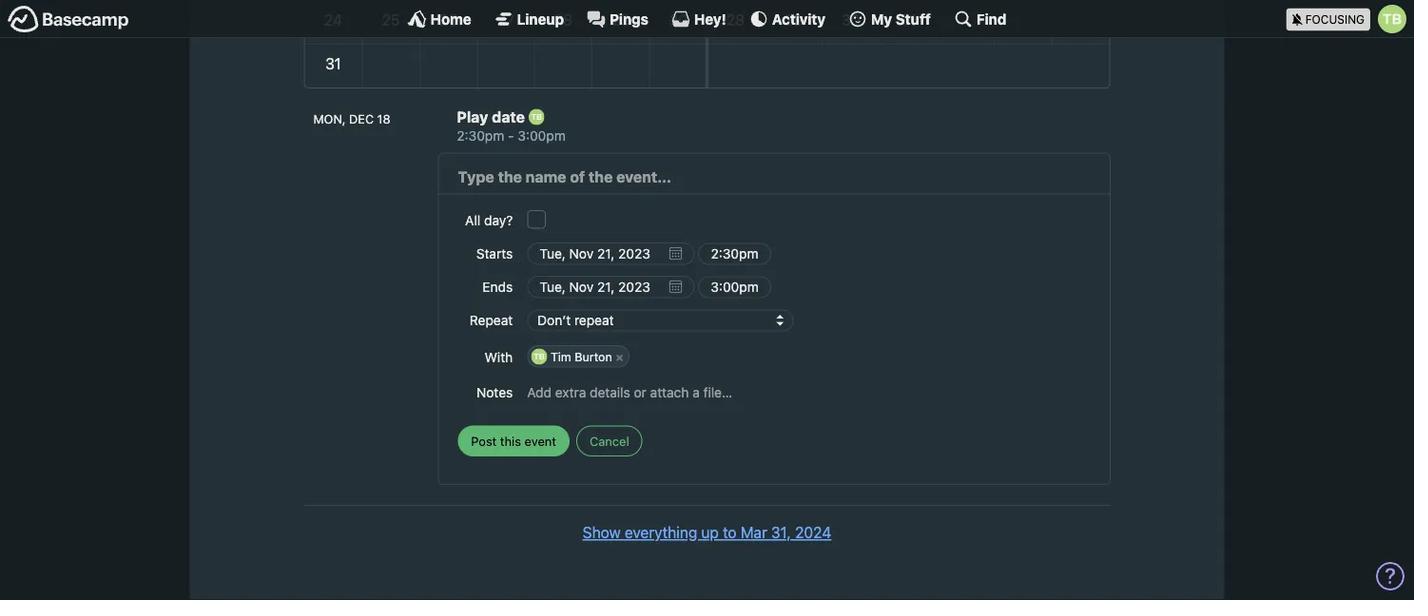 Task type: describe. For each thing, give the bounding box(es) containing it.
hey!
[[694, 10, 726, 27]]

tim
[[550, 349, 571, 363]]

pings button
[[587, 10, 649, 29]]

switch accounts image
[[8, 5, 129, 34]]

2:30pm     -     3:00pm
[[456, 127, 565, 143]]

mon, dec 18
[[313, 111, 390, 126]]

show
[[583, 523, 621, 541]]

× link
[[610, 348, 628, 365]]

With text field
[[631, 344, 1090, 369]]

choose date… field for starts
[[527, 243, 694, 265]]

focusing button
[[1287, 0, 1414, 37]]

2024
[[795, 523, 831, 541]]

lineup link
[[494, 10, 564, 29]]

date
[[491, 108, 525, 126]]

notes
[[476, 384, 512, 400]]

my
[[871, 10, 892, 27]]

-
[[508, 127, 514, 143]]

show        everything      up to        mar 31, 2024
[[583, 523, 831, 541]]

lineup
[[517, 10, 564, 27]]

starts
[[476, 246, 512, 262]]

cancel button
[[576, 426, 642, 457]]

pick a time… field for starts
[[698, 243, 771, 265]]

all day?
[[465, 213, 512, 228]]

main element
[[0, 0, 1414, 38]]

ends
[[482, 279, 512, 295]]

this
[[500, 434, 521, 448]]

post this event button
[[457, 426, 569, 457]]

day?
[[484, 213, 512, 228]]

my stuff button
[[848, 10, 931, 29]]

event
[[524, 434, 556, 448]]

pings
[[610, 10, 649, 27]]

focusing
[[1306, 13, 1365, 26]]

up
[[701, 523, 719, 541]]

play
[[456, 108, 488, 126]]

my stuff
[[871, 10, 931, 27]]



Task type: vqa. For each thing, say whether or not it's contained in the screenshot.
that
no



Task type: locate. For each thing, give the bounding box(es) containing it.
31,
[[771, 523, 791, 541]]

mon,
[[313, 111, 346, 126]]

tim burton image
[[1378, 5, 1407, 33]]

18
[[377, 111, 390, 126]]

tim burton image
[[528, 109, 544, 125]]

home
[[430, 10, 471, 27]]

pick a time… field for ends
[[698, 276, 771, 298]]

tim burton ×
[[550, 349, 623, 363]]

Pick a time… field
[[698, 243, 771, 265], [698, 276, 771, 298]]

choose date… field for ends
[[527, 276, 694, 298]]

all
[[465, 213, 480, 228]]

repeat
[[469, 312, 512, 328]]

find button
[[954, 10, 1007, 29]]

activity link
[[749, 10, 826, 29]]

1 vertical spatial pick a time… field
[[698, 276, 771, 298]]

everything
[[625, 523, 697, 541]]

home link
[[408, 10, 471, 29]]

2 choose date… field from the top
[[527, 276, 694, 298]]

2:30pm
[[456, 127, 504, 143]]

1 pick a time… field from the top
[[698, 243, 771, 265]]

×
[[615, 349, 623, 363]]

Choose date… field
[[527, 243, 694, 265], [527, 276, 694, 298]]

show        everything      up to        mar 31, 2024 button
[[583, 521, 831, 544]]

0 vertical spatial pick a time… field
[[698, 243, 771, 265]]

0 vertical spatial choose date… field
[[527, 243, 694, 265]]

mar
[[741, 523, 767, 541]]

dec
[[349, 111, 374, 126]]

cancel
[[589, 434, 629, 448]]

Notes text field
[[527, 376, 1090, 409]]

1 choose date… field from the top
[[527, 243, 694, 265]]

post
[[471, 434, 496, 448]]

activity
[[772, 10, 826, 27]]

hey! button
[[671, 10, 726, 29]]

3:00pm
[[517, 127, 565, 143]]

play date
[[456, 108, 528, 126]]

post this event
[[471, 434, 556, 448]]

2 pick a time… field from the top
[[698, 276, 771, 298]]

burton
[[574, 349, 612, 363]]

to
[[723, 523, 737, 541]]

Type the name of the event… text field
[[457, 165, 1090, 189]]

with
[[484, 349, 512, 365]]

find
[[977, 10, 1007, 27]]

1 vertical spatial choose date… field
[[527, 276, 694, 298]]

stuff
[[896, 10, 931, 27]]



